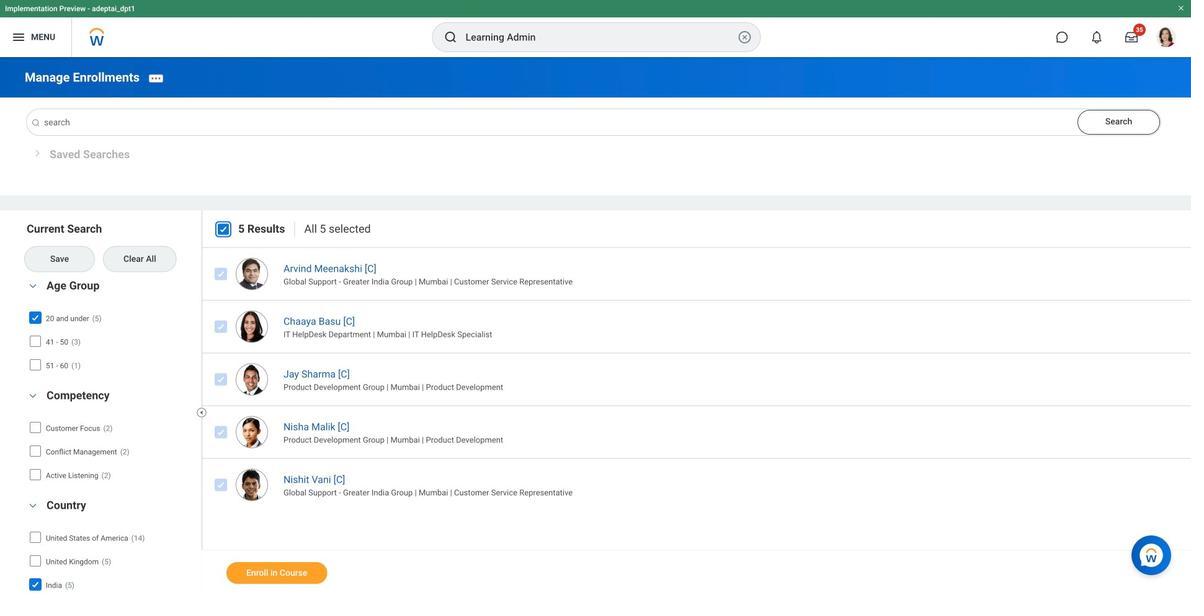 Task type: vqa. For each thing, say whether or not it's contained in the screenshot.
LIST ITEM
yes



Task type: locate. For each thing, give the bounding box(es) containing it.
tree
[[28, 307, 191, 376], [29, 417, 191, 486], [28, 527, 191, 595]]

1 vertical spatial check small image
[[213, 425, 228, 440]]

1 vertical spatial group
[[25, 387, 195, 488]]

0 vertical spatial tree
[[28, 307, 191, 376]]

check small image
[[216, 222, 231, 237], [213, 267, 228, 282], [28, 310, 43, 325], [213, 372, 228, 387], [213, 478, 228, 493]]

1 group from the top
[[25, 278, 195, 378]]

0 vertical spatial check small image
[[213, 319, 228, 334]]

2 vertical spatial group
[[25, 497, 195, 595]]

check small image
[[213, 319, 228, 334], [213, 425, 228, 440], [28, 577, 43, 592]]

close environment banner image
[[1178, 4, 1185, 12]]

None search field
[[25, 109, 1161, 135]]

main content
[[0, 57, 1192, 595]]

Manage Enrollments text field
[[27, 109, 1161, 135]]

1 list item from the top
[[202, 247, 1192, 300]]

list item
[[202, 247, 1192, 300], [202, 300, 1192, 353], [202, 353, 1192, 406], [202, 406, 1192, 458], [202, 458, 1192, 511]]

1 vertical spatial tree
[[29, 417, 191, 486]]

banner
[[0, 0, 1192, 57]]

search image
[[443, 30, 458, 45]]

group
[[25, 278, 195, 378], [25, 387, 195, 488], [25, 497, 195, 595]]

1 vertical spatial chevron down image
[[25, 501, 40, 510]]

0 vertical spatial group
[[25, 278, 195, 378]]

chevron down image for first group from the bottom of the filter search box
[[25, 501, 40, 510]]

3 list item from the top
[[202, 353, 1192, 406]]

chevron down image for 2nd group from the bottom
[[25, 391, 40, 400]]

0 vertical spatial chevron down image
[[25, 391, 40, 400]]

3 group from the top
[[25, 497, 195, 595]]

chevron down image
[[25, 391, 40, 400], [25, 501, 40, 510]]

tree for chevron down icon
[[28, 307, 191, 376]]

2 chevron down image from the top
[[25, 501, 40, 510]]

1 chevron down image from the top
[[25, 391, 40, 400]]

2 vertical spatial tree
[[28, 527, 191, 595]]

tree for chevron down image for 2nd group from the bottom
[[29, 417, 191, 486]]

chevron down image
[[25, 282, 40, 290]]

tree for chevron down image related to first group from the bottom of the filter search box
[[28, 527, 191, 595]]

notifications large image
[[1091, 31, 1103, 43]]



Task type: describe. For each thing, give the bounding box(es) containing it.
filter search field
[[25, 222, 204, 595]]

2 group from the top
[[25, 387, 195, 488]]

4 list item from the top
[[202, 406, 1192, 458]]

5 list item from the top
[[202, 458, 1192, 511]]

2 list item from the top
[[202, 300, 1192, 353]]

justify image
[[11, 30, 26, 45]]

2 vertical spatial check small image
[[28, 577, 43, 592]]

inbox large image
[[1126, 31, 1138, 43]]

search image
[[31, 118, 41, 128]]

x circle image
[[738, 30, 752, 45]]

profile logan mcneil image
[[1157, 27, 1177, 50]]

Search Workday  search field
[[466, 24, 735, 51]]



